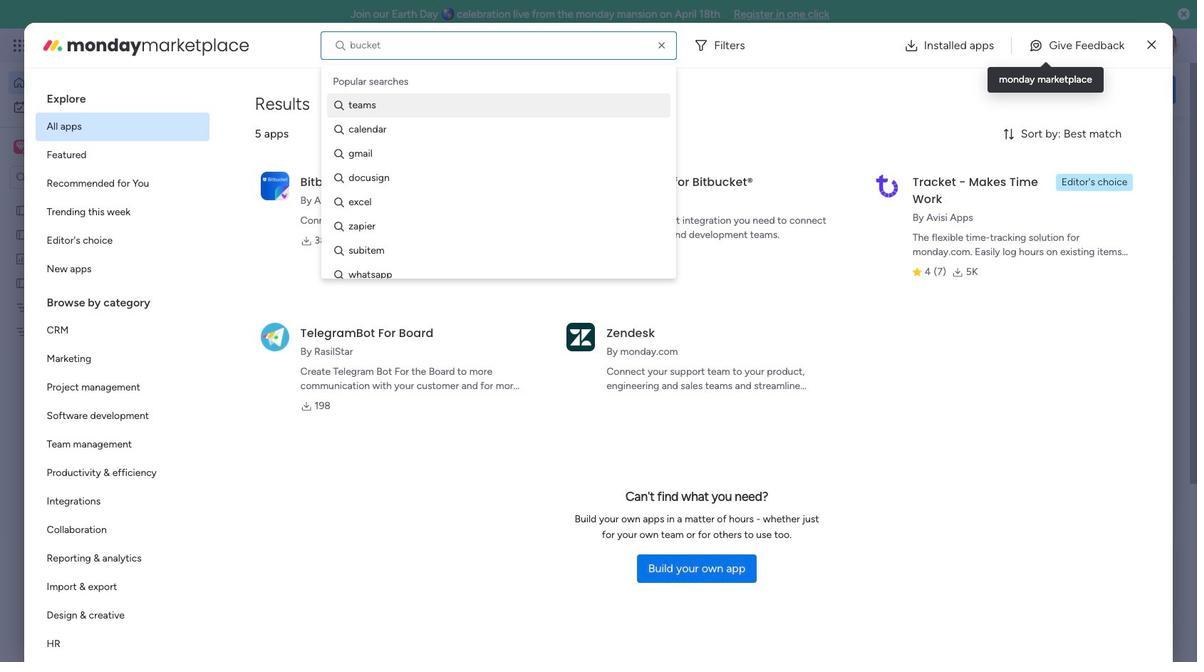 Task type: vqa. For each thing, say whether or not it's contained in the screenshot.
Jeremy Miller Image
no



Task type: locate. For each thing, give the bounding box(es) containing it.
0 vertical spatial heading
[[35, 80, 209, 113]]

1 public board image from the top
[[15, 227, 29, 241]]

public board image
[[15, 203, 29, 217]]

app logo image
[[261, 172, 289, 200], [873, 172, 902, 200], [261, 323, 289, 351], [567, 323, 595, 351]]

monday marketplace image
[[41, 34, 64, 57], [1039, 38, 1053, 53]]

heading
[[35, 80, 209, 113], [35, 284, 209, 317]]

dapulse x slim image
[[1148, 37, 1157, 54]]

1 vertical spatial public board image
[[15, 276, 29, 289]]

1 horizontal spatial monday marketplace image
[[1039, 38, 1053, 53]]

public board image
[[15, 227, 29, 241], [15, 276, 29, 289]]

help image
[[1105, 38, 1119, 53]]

list box
[[35, 80, 209, 662], [0, 195, 182, 536]]

v2 user feedback image
[[974, 81, 985, 97]]

update feed image
[[976, 38, 990, 53]]

monday marketplace image right 'invite members' image
[[1039, 38, 1053, 53]]

public board image down public board image
[[15, 227, 29, 241]]

1 vertical spatial heading
[[35, 284, 209, 317]]

0 horizontal spatial monday marketplace image
[[41, 34, 64, 57]]

check circle image
[[984, 181, 993, 191]]

workspace image
[[14, 139, 28, 155]]

circle o image
[[984, 235, 993, 246]]

monday marketplace image right select product icon
[[41, 34, 64, 57]]

option
[[9, 71, 173, 94], [9, 96, 173, 118], [35, 113, 209, 141], [35, 141, 209, 170], [35, 170, 209, 198], [0, 197, 182, 200], [35, 198, 209, 227], [35, 227, 209, 255], [35, 255, 209, 284], [35, 317, 209, 345], [35, 345, 209, 374], [35, 374, 209, 402], [35, 402, 209, 431], [35, 431, 209, 459], [35, 459, 209, 488], [35, 488, 209, 516], [35, 516, 209, 545], [35, 545, 209, 573], [35, 573, 209, 602], [35, 602, 209, 630], [35, 630, 209, 659]]

0 vertical spatial public board image
[[15, 227, 29, 241]]

2 public board image from the top
[[15, 276, 29, 289]]

public board image down the public dashboard icon
[[15, 276, 29, 289]]

terry turtle image
[[1158, 34, 1181, 57]]



Task type: describe. For each thing, give the bounding box(es) containing it.
invite members image
[[1007, 38, 1022, 53]]

search everything image
[[1074, 38, 1088, 53]]

notifications image
[[945, 38, 959, 53]]

2 image
[[987, 29, 1000, 45]]

select product image
[[13, 38, 27, 53]]

workspace selection element
[[14, 138, 119, 157]]

2 heading from the top
[[35, 284, 209, 317]]

workspace image
[[16, 139, 26, 155]]

v2 bolt switch image
[[1085, 82, 1093, 97]]

dapulse x slim image
[[1155, 132, 1172, 149]]

public dashboard image
[[15, 252, 29, 265]]

see plans image
[[236, 38, 249, 53]]

1 heading from the top
[[35, 80, 209, 113]]

Search in workspace field
[[30, 169, 119, 186]]

getting started element
[[962, 548, 1176, 605]]

help center element
[[962, 617, 1176, 662]]

quick search results list box
[[220, 162, 928, 525]]



